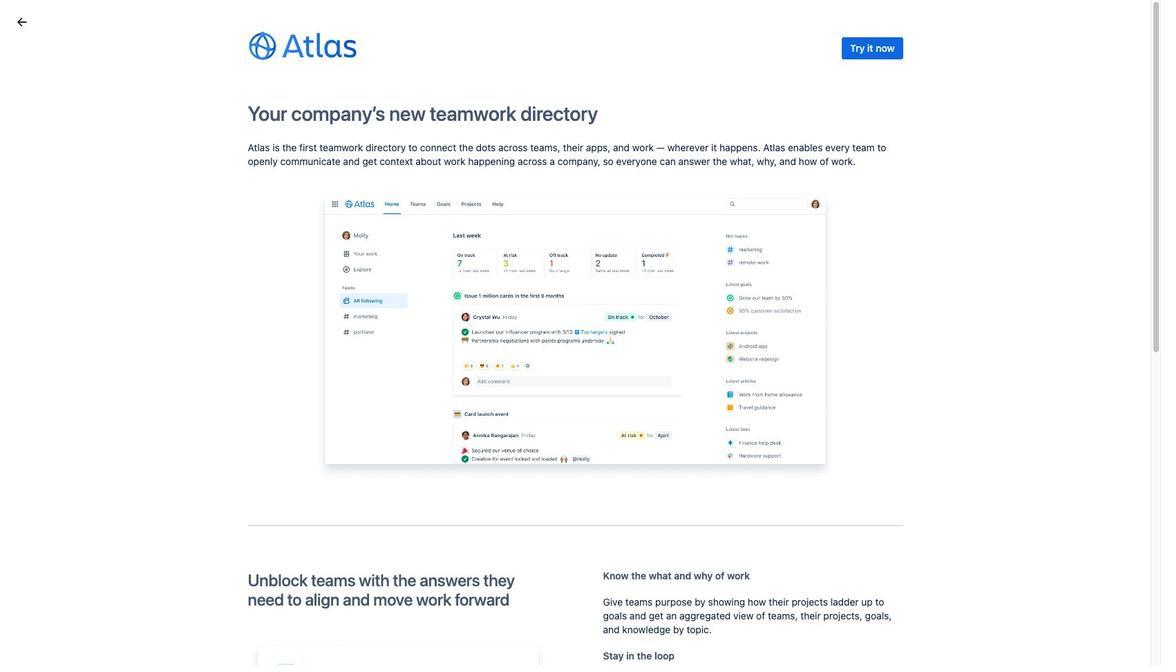 Task type: describe. For each thing, give the bounding box(es) containing it.
top element
[[8, 0, 1042, 38]]



Task type: vqa. For each thing, say whether or not it's contained in the screenshot.
"Close drawer" image on the left top of page
yes



Task type: locate. For each thing, give the bounding box(es) containing it.
dialog
[[0, 0, 1161, 666]]

banner
[[0, 0, 1161, 39]]

list
[[108, 0, 1042, 38], [1042, 8, 1153, 30]]

close drawer image
[[14, 14, 30, 30]]

Search teams field
[[162, 59, 1016, 84]]



